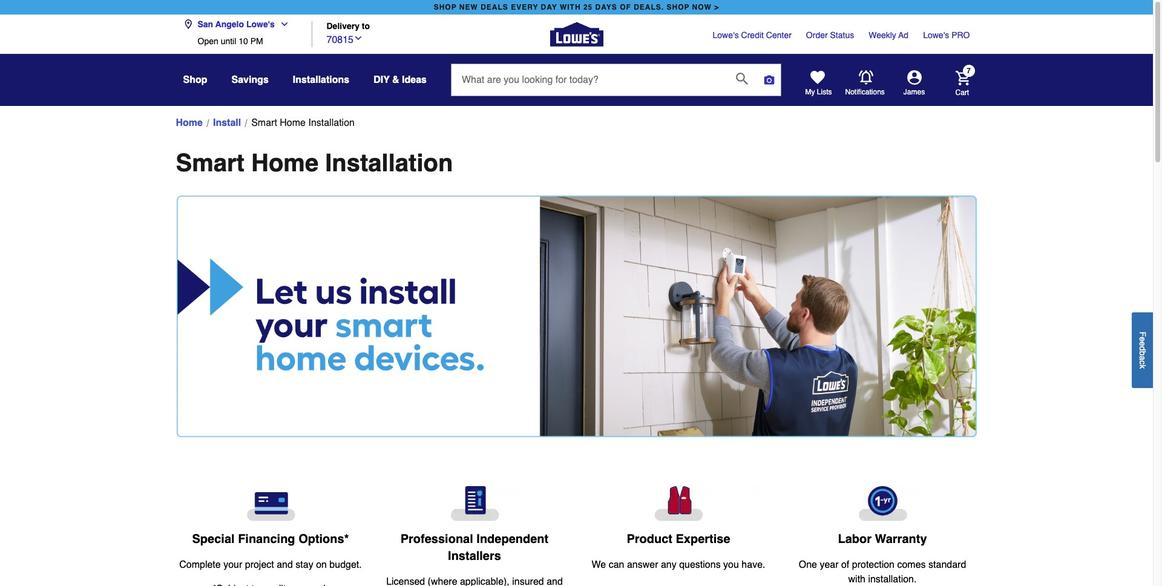 Task type: vqa. For each thing, say whether or not it's contained in the screenshot.
can
yes



Task type: describe. For each thing, give the bounding box(es) containing it.
a lowe's red vest icon. image
[[586, 486, 771, 521]]

deals.
[[634, 3, 664, 12]]

day
[[541, 3, 557, 12]]

warranty
[[875, 532, 927, 546]]

b
[[1138, 351, 1148, 355]]

let us install your smart home devices. image
[[176, 196, 977, 438]]

notifications
[[845, 88, 885, 96]]

f
[[1138, 331, 1148, 337]]

cart
[[956, 88, 969, 97]]

new
[[459, 3, 478, 12]]

lists
[[817, 88, 832, 96]]

on
[[316, 560, 327, 571]]

my lists
[[806, 88, 832, 96]]

1 vertical spatial installation
[[325, 149, 453, 177]]

with
[[849, 574, 866, 585]]

delivery to
[[327, 21, 370, 31]]

product expertise
[[627, 532, 731, 546]]

install
[[213, 117, 241, 128]]

10
[[239, 36, 248, 46]]

lowe's home improvement lists image
[[810, 70, 825, 85]]

2 e from the top
[[1138, 341, 1148, 346]]

d
[[1138, 346, 1148, 351]]

diy & ideas
[[374, 74, 427, 85]]

smart home installation link
[[251, 116, 355, 130]]

and
[[277, 560, 293, 571]]

status
[[830, 30, 854, 40]]

Search Query text field
[[452, 64, 727, 96]]

project
[[245, 560, 274, 571]]

0 vertical spatial smart
[[251, 117, 277, 128]]

savings
[[232, 74, 269, 85]]

lowe's home improvement cart image
[[956, 71, 970, 85]]

professional independent installers
[[401, 532, 549, 563]]

shop new deals every day with 25 days of deals. shop now > link
[[431, 0, 722, 15]]

installations
[[293, 74, 349, 85]]

shop new deals every day with 25 days of deals. shop now >
[[434, 3, 719, 12]]

you
[[724, 560, 739, 570]]

with
[[560, 3, 581, 12]]

one
[[799, 560, 817, 571]]

install link
[[213, 116, 241, 130]]

25
[[584, 3, 593, 12]]

complete
[[179, 560, 221, 571]]

>
[[715, 3, 719, 12]]

complete your project and stay on budget.
[[179, 560, 362, 571]]

angelo
[[215, 19, 244, 29]]

home link
[[176, 116, 203, 130]]

san
[[198, 19, 213, 29]]

can
[[609, 560, 624, 570]]

shop button
[[183, 69, 207, 91]]

search image
[[736, 73, 748, 85]]

james button
[[885, 70, 944, 97]]

year
[[820, 560, 839, 571]]

location image
[[183, 19, 193, 29]]

budget.
[[330, 560, 362, 571]]

ideas
[[402, 74, 427, 85]]

open until 10 pm
[[198, 36, 263, 46]]

diy
[[374, 74, 390, 85]]

chevron down image
[[275, 19, 289, 29]]

standard
[[929, 560, 966, 571]]

credit
[[741, 30, 764, 40]]

professional
[[401, 532, 473, 546]]

installation.
[[868, 574, 917, 585]]

special
[[192, 532, 235, 546]]

my
[[806, 88, 815, 96]]

comes
[[898, 560, 926, 571]]

one year of protection comes standard with installation.
[[799, 560, 966, 585]]

1 vertical spatial smart home installation
[[176, 149, 453, 177]]

weekly ad link
[[869, 29, 909, 41]]

chevron down image
[[354, 33, 363, 43]]

options*
[[299, 532, 349, 546]]

lowe's pro
[[923, 30, 970, 40]]

my lists link
[[806, 70, 832, 97]]

deals
[[481, 3, 508, 12]]

camera image
[[763, 74, 776, 86]]

k
[[1138, 364, 1148, 369]]



Task type: locate. For each thing, give the bounding box(es) containing it.
special financing options*
[[192, 532, 349, 546]]

lowe's up pm
[[246, 19, 275, 29]]

0 horizontal spatial shop
[[434, 3, 457, 12]]

lowe's credit center
[[713, 30, 792, 40]]

smart home installation
[[251, 117, 355, 128], [176, 149, 453, 177]]

james
[[904, 88, 925, 96]]

lowe's left credit
[[713, 30, 739, 40]]

a dark blue background check icon. image
[[382, 486, 567, 521]]

to
[[362, 21, 370, 31]]

weekly
[[869, 30, 897, 40]]

0 vertical spatial installation
[[308, 117, 355, 128]]

days
[[595, 3, 617, 12]]

shop left now
[[667, 3, 690, 12]]

1 shop from the left
[[434, 3, 457, 12]]

lowe's credit center link
[[713, 29, 792, 41]]

labor warranty
[[838, 532, 927, 546]]

f e e d b a c k
[[1138, 331, 1148, 369]]

san angelo lowe's
[[198, 19, 275, 29]]

&
[[392, 74, 399, 85]]

0 horizontal spatial smart
[[176, 149, 245, 177]]

7
[[967, 67, 971, 75]]

1 vertical spatial smart
[[176, 149, 245, 177]]

e
[[1138, 337, 1148, 341], [1138, 341, 1148, 346]]

0 vertical spatial smart home installation
[[251, 117, 355, 128]]

order status
[[806, 30, 854, 40]]

savings button
[[232, 69, 269, 91]]

smart home installation down smart home installation link
[[176, 149, 453, 177]]

1 horizontal spatial shop
[[667, 3, 690, 12]]

lowe's for lowe's pro
[[923, 30, 949, 40]]

smart right install link
[[251, 117, 277, 128]]

e up b
[[1138, 341, 1148, 346]]

home left install
[[176, 117, 203, 128]]

of
[[842, 560, 850, 571]]

have.
[[742, 560, 766, 570]]

home down the 'installations' button
[[280, 117, 306, 128]]

any
[[661, 560, 677, 570]]

lowe's home improvement logo image
[[550, 8, 603, 61]]

product
[[627, 532, 673, 546]]

lowe's for lowe's credit center
[[713, 30, 739, 40]]

lowe's inside 'button'
[[246, 19, 275, 29]]

lowe's pro link
[[923, 29, 970, 41]]

shop left new
[[434, 3, 457, 12]]

shop
[[183, 74, 207, 85]]

home inside smart home installation link
[[280, 117, 306, 128]]

pro
[[952, 30, 970, 40]]

smart home installation down the 'installations' button
[[251, 117, 355, 128]]

order
[[806, 30, 828, 40]]

smart
[[251, 117, 277, 128], [176, 149, 245, 177]]

center
[[766, 30, 792, 40]]

lowe's left pro
[[923, 30, 949, 40]]

f e e d b a c k button
[[1132, 312, 1153, 388]]

home down smart home installation link
[[251, 149, 319, 177]]

None search field
[[451, 64, 782, 107]]

70815 button
[[327, 31, 363, 47]]

until
[[221, 36, 236, 46]]

now
[[692, 3, 712, 12]]

pm
[[250, 36, 263, 46]]

financing
[[238, 532, 295, 546]]

open
[[198, 36, 218, 46]]

of
[[620, 3, 631, 12]]

1 horizontal spatial smart
[[251, 117, 277, 128]]

questions
[[679, 560, 721, 570]]

san angelo lowe's button
[[183, 12, 294, 36]]

installations button
[[293, 69, 349, 91]]

labor
[[838, 532, 872, 546]]

diy & ideas button
[[374, 69, 427, 91]]

answer
[[627, 560, 658, 570]]

ad
[[899, 30, 909, 40]]

installation
[[308, 117, 355, 128], [325, 149, 453, 177]]

2 horizontal spatial lowe's
[[923, 30, 949, 40]]

a
[[1138, 355, 1148, 360]]

a dark blue credit card icon. image
[[178, 486, 363, 521]]

0 horizontal spatial lowe's
[[246, 19, 275, 29]]

every
[[511, 3, 538, 12]]

delivery
[[327, 21, 360, 31]]

expertise
[[676, 532, 731, 546]]

your
[[224, 560, 242, 571]]

we can answer any questions you have.
[[592, 560, 766, 570]]

stay
[[296, 560, 313, 571]]

order status link
[[806, 29, 854, 41]]

independent
[[477, 532, 549, 546]]

installation inside smart home installation link
[[308, 117, 355, 128]]

lowe's home improvement notification center image
[[859, 70, 873, 85]]

installers
[[448, 549, 501, 563]]

weekly ad
[[869, 30, 909, 40]]

2 shop from the left
[[667, 3, 690, 12]]

1 horizontal spatial lowe's
[[713, 30, 739, 40]]

c
[[1138, 360, 1148, 364]]

we
[[592, 560, 606, 570]]

home
[[176, 117, 203, 128], [280, 117, 306, 128], [251, 149, 319, 177]]

e up d
[[1138, 337, 1148, 341]]

1 e from the top
[[1138, 337, 1148, 341]]

a blue 1-year labor warranty icon. image
[[790, 486, 975, 521]]

smart down install link
[[176, 149, 245, 177]]



